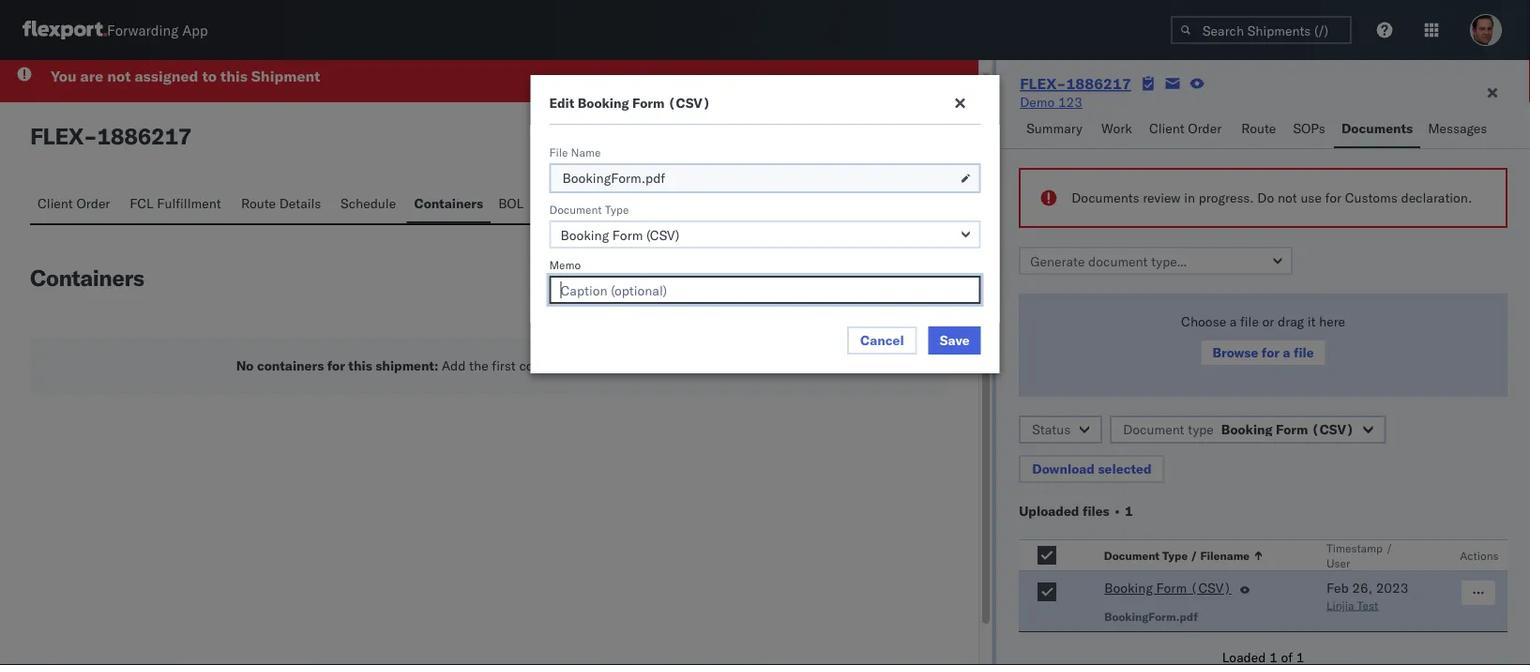 Task type: locate. For each thing, give the bounding box(es) containing it.
booking form (csv)
[[1105, 580, 1232, 596]]

flex - 1886217
[[30, 122, 192, 150]]

0 horizontal spatial file
[[549, 145, 568, 159]]

client order button
[[1142, 112, 1234, 148], [30, 186, 122, 223]]

flex-1886217
[[1020, 74, 1132, 93]]

choose
[[1182, 313, 1227, 330]]

this left shipment:
[[348, 357, 372, 373]]

route
[[1242, 120, 1277, 137], [241, 195, 276, 211]]

1 vertical spatial this
[[348, 357, 372, 373]]

file
[[849, 126, 872, 143], [549, 145, 568, 159]]

0 horizontal spatial 1886217
[[97, 122, 192, 150]]

form
[[632, 95, 665, 111], [1276, 421, 1309, 438], [1157, 580, 1187, 596]]

1 horizontal spatial client order button
[[1142, 112, 1234, 148]]

1 horizontal spatial for
[[1262, 344, 1280, 361]]

0 vertical spatial order
[[1188, 120, 1222, 137]]

1 vertical spatial client order button
[[30, 186, 122, 223]]

0 horizontal spatial this
[[220, 66, 248, 85]]

1 horizontal spatial documents button
[[1334, 112, 1421, 148]]

messages up "declaration."
[[1428, 120, 1488, 137]]

0 horizontal spatial containers
[[30, 263, 144, 291]]

document left the "type"
[[1123, 421, 1185, 438]]

form down document type / filename
[[1157, 580, 1187, 596]]

assignees
[[703, 195, 763, 211]]

order left route button
[[1188, 120, 1222, 137]]

details
[[279, 195, 321, 211]]

document for document type / filename
[[1105, 548, 1160, 563]]

choose a file or drag it here
[[1182, 313, 1346, 330]]

client for top client order button
[[1149, 120, 1185, 137]]

0 horizontal spatial messages
[[626, 195, 685, 211]]

1 vertical spatial client
[[38, 195, 73, 211]]

type
[[1188, 421, 1214, 438]]

work button
[[1094, 112, 1142, 148]]

0 vertical spatial route
[[1242, 120, 1277, 137]]

file exception
[[849, 126, 937, 143]]

0 vertical spatial client
[[1149, 120, 1185, 137]]

1 vertical spatial order
[[76, 195, 110, 211]]

booking right edit
[[578, 95, 629, 111]]

fcl fulfillment
[[130, 195, 221, 211]]

documents
[[1342, 120, 1413, 137], [1072, 190, 1140, 206], [539, 195, 607, 211]]

timestamp
[[1327, 541, 1383, 555]]

file for file exception
[[849, 126, 872, 143]]

forwarding
[[107, 21, 179, 39]]

1886217 up 123
[[1066, 74, 1132, 93]]

/ inside the timestamp / user
[[1386, 541, 1393, 555]]

/
[[1386, 541, 1393, 555], [1191, 548, 1198, 563]]

booking down document type / filename
[[1105, 580, 1153, 596]]

1 vertical spatial file
[[549, 145, 568, 159]]

for right use
[[1326, 190, 1342, 206]]

collapse
[[732, 273, 787, 289]]

0 horizontal spatial client order
[[38, 195, 110, 211]]

0 horizontal spatial /
[[1191, 548, 1198, 563]]

client order for top client order button
[[1149, 120, 1222, 137]]

2 vertical spatial form
[[1157, 580, 1187, 596]]

test
[[1357, 598, 1379, 612]]

upload document button
[[673, 121, 812, 149]]

/ right timestamp
[[1386, 541, 1393, 555]]

0 horizontal spatial a
[[1230, 313, 1237, 330]]

messages left assignees
[[626, 195, 685, 211]]

1 horizontal spatial order
[[1188, 120, 1222, 137]]

Caption (optional) text field
[[549, 276, 981, 304]]

1 horizontal spatial 1886217
[[1066, 74, 1132, 93]]

it
[[1308, 313, 1316, 330]]

this
[[220, 66, 248, 85], [348, 357, 372, 373]]

0 horizontal spatial route
[[241, 195, 276, 211]]

for down or at top
[[1262, 344, 1280, 361]]

client order button up in
[[1142, 112, 1234, 148]]

1 horizontal spatial form
[[1157, 580, 1187, 596]]

1 horizontal spatial /
[[1386, 541, 1393, 555]]

containers
[[414, 195, 483, 211], [30, 263, 144, 291]]

documents button right sops
[[1334, 112, 1421, 148]]

add right +
[[846, 273, 872, 289]]

0 vertical spatial type
[[605, 202, 629, 216]]

1 vertical spatial messages
[[626, 195, 685, 211]]

containers down fcl
[[30, 263, 144, 291]]

containers inside containers button
[[414, 195, 483, 211]]

order
[[1188, 120, 1222, 137], [76, 195, 110, 211]]

here
[[1319, 313, 1346, 330]]

1 horizontal spatial add
[[846, 273, 872, 289]]

document
[[734, 126, 799, 143], [549, 202, 602, 216], [1123, 421, 1185, 438], [1105, 548, 1160, 563]]

a right choose
[[1230, 313, 1237, 330]]

for inside button
[[1262, 344, 1280, 361]]

0 horizontal spatial documents button
[[532, 186, 619, 223]]

2 horizontal spatial booking
[[1222, 421, 1273, 438]]

first
[[492, 357, 516, 373]]

clicking
[[596, 357, 643, 373]]

documents button down file name
[[532, 186, 619, 223]]

all
[[790, 273, 806, 289]]

feb 26, 2023 linjia test
[[1327, 580, 1409, 612]]

file exception button
[[820, 121, 949, 149], [820, 121, 949, 149]]

0 vertical spatial (csv)
[[668, 95, 711, 111]]

client order left fcl
[[38, 195, 110, 211]]

1 vertical spatial containers
[[30, 263, 144, 291]]

file left 'exception'
[[849, 126, 872, 143]]

for right containers
[[327, 357, 345, 373]]

1 horizontal spatial booking
[[1105, 580, 1153, 596]]

booking form (csv) link
[[1105, 579, 1232, 602]]

file
[[1241, 313, 1259, 330], [1294, 344, 1314, 361]]

document for document type booking form (csv)
[[1123, 421, 1185, 438]]

file left or at top
[[1241, 313, 1259, 330]]

add
[[846, 273, 872, 289], [442, 357, 466, 373]]

document right upload
[[734, 126, 799, 143]]

document down 1
[[1105, 548, 1160, 563]]

for
[[1326, 190, 1342, 206], [1262, 344, 1280, 361], [327, 357, 345, 373]]

bookingform.pdf down booking form (csv) link
[[1105, 609, 1198, 624]]

booking
[[578, 95, 629, 111], [1222, 421, 1273, 438], [1105, 580, 1153, 596]]

1 vertical spatial messages button
[[619, 186, 695, 223]]

1 horizontal spatial file
[[849, 126, 872, 143]]

app
[[182, 21, 208, 39]]

this right to on the top left of page
[[220, 66, 248, 85]]

collapse all
[[732, 273, 806, 289]]

0 horizontal spatial order
[[76, 195, 110, 211]]

1 horizontal spatial a
[[1283, 344, 1291, 361]]

-
[[84, 122, 97, 150]]

0 horizontal spatial file
[[1241, 313, 1259, 330]]

0 horizontal spatial bookingform.pdf
[[563, 170, 666, 186]]

documents for documents review in progress. do not use for customs declaration.
[[1072, 190, 1140, 206]]

collapse all button
[[721, 267, 817, 296]]

1886217 down assigned at top left
[[97, 122, 192, 150]]

client down flex
[[38, 195, 73, 211]]

client right work button
[[1149, 120, 1185, 137]]

1 horizontal spatial containers
[[414, 195, 483, 211]]

a down the drag
[[1283, 344, 1291, 361]]

None checkbox
[[1038, 546, 1057, 565], [1038, 583, 1057, 602], [1038, 546, 1057, 565], [1038, 583, 1057, 602]]

1 horizontal spatial messages
[[1428, 120, 1488, 137]]

1 horizontal spatial file
[[1294, 344, 1314, 361]]

add inside button
[[846, 273, 872, 289]]

+
[[836, 273, 843, 289]]

0 horizontal spatial type
[[605, 202, 629, 216]]

1 vertical spatial add
[[442, 357, 466, 373]]

are
[[80, 66, 103, 85]]

"add
[[646, 357, 674, 373]]

a inside browse for a file button
[[1283, 344, 1291, 361]]

client
[[1149, 120, 1185, 137], [38, 195, 73, 211]]

timestamp / user
[[1327, 541, 1393, 570]]

document inside button
[[1105, 548, 1160, 563]]

route left 'details'
[[241, 195, 276, 211]]

schedule
[[341, 195, 396, 211]]

upload
[[686, 126, 731, 143]]

messages
[[1428, 120, 1488, 137], [626, 195, 685, 211]]

file down it
[[1294, 344, 1314, 361]]

2 horizontal spatial documents
[[1342, 120, 1413, 137]]

flex-
[[1020, 74, 1066, 93]]

messages for left the messages button
[[626, 195, 685, 211]]

0 vertical spatial add
[[846, 273, 872, 289]]

booking right the "type"
[[1222, 421, 1273, 438]]

order for top client order button
[[1188, 120, 1222, 137]]

0 vertical spatial containers
[[414, 195, 483, 211]]

not right do
[[1278, 190, 1298, 206]]

0 vertical spatial not
[[107, 66, 131, 85]]

add left the
[[442, 357, 466, 373]]

1 vertical spatial bookingform.pdf
[[1105, 609, 1198, 624]]

forwarding app
[[107, 21, 208, 39]]

bookingform.pdf down name
[[563, 170, 666, 186]]

0 horizontal spatial add
[[442, 357, 466, 373]]

2 horizontal spatial form
[[1276, 421, 1309, 438]]

assigned
[[135, 66, 198, 85]]

cancel
[[860, 332, 904, 349]]

documents right sops button
[[1342, 120, 1413, 137]]

assignees button
[[695, 186, 774, 223]]

order left fcl
[[76, 195, 110, 211]]

file left name
[[549, 145, 568, 159]]

0 vertical spatial 1886217
[[1066, 74, 1132, 93]]

route left sops
[[1242, 120, 1277, 137]]

form down browse for a file button
[[1276, 421, 1309, 438]]

form right edit
[[632, 95, 665, 111]]

not
[[107, 66, 131, 85], [1278, 190, 1298, 206]]

0 horizontal spatial booking
[[578, 95, 629, 111]]

documents down file name
[[539, 195, 607, 211]]

use
[[1301, 190, 1322, 206]]

0 horizontal spatial client
[[38, 195, 73, 211]]

route details button
[[234, 186, 333, 223]]

messages button up "declaration."
[[1421, 112, 1498, 148]]

1 vertical spatial route
[[241, 195, 276, 211]]

1 vertical spatial booking
[[1222, 421, 1273, 438]]

type inside button
[[1163, 548, 1188, 563]]

0 vertical spatial file
[[849, 126, 872, 143]]

client order button left fcl
[[30, 186, 122, 223]]

document type / filename button
[[1101, 544, 1289, 563]]

0 vertical spatial documents button
[[1334, 112, 1421, 148]]

download selected
[[1032, 461, 1152, 477]]

0 vertical spatial form
[[632, 95, 665, 111]]

containers
[[257, 357, 324, 373]]

1 vertical spatial file
[[1294, 344, 1314, 361]]

1 vertical spatial client order
[[38, 195, 110, 211]]

123
[[1058, 94, 1083, 110]]

document for document type
[[549, 202, 602, 216]]

client order
[[1149, 120, 1222, 137], [38, 195, 110, 211]]

fulfillment
[[157, 195, 221, 211]]

0 horizontal spatial (csv)
[[668, 95, 711, 111]]

edit
[[549, 95, 575, 111]]

flexport. image
[[23, 21, 107, 39]]

1 vertical spatial type
[[1163, 548, 1188, 563]]

client for the left client order button
[[38, 195, 73, 211]]

/ left 'filename'
[[1191, 548, 1198, 563]]

1 horizontal spatial type
[[1163, 548, 1188, 563]]

documents left review on the right
[[1072, 190, 1140, 206]]

+ add container
[[836, 273, 938, 289]]

1 horizontal spatial documents
[[1072, 190, 1140, 206]]

0 horizontal spatial documents
[[539, 195, 607, 211]]

1 vertical spatial (csv)
[[1312, 421, 1355, 438]]

0 vertical spatial client order
[[1149, 120, 1222, 137]]

bookingform.pdf
[[563, 170, 666, 186], [1105, 609, 1198, 624]]

1 horizontal spatial route
[[1242, 120, 1277, 137]]

0 vertical spatial messages button
[[1421, 112, 1498, 148]]

containers left bol
[[414, 195, 483, 211]]

document up memo
[[549, 202, 602, 216]]

0 vertical spatial messages
[[1428, 120, 1488, 137]]

1 horizontal spatial client
[[1149, 120, 1185, 137]]

0 vertical spatial booking
[[578, 95, 629, 111]]

messages button left assignees
[[619, 186, 695, 223]]

1 horizontal spatial (csv)
[[1191, 580, 1232, 596]]

1 vertical spatial a
[[1283, 344, 1291, 361]]

client order right work button
[[1149, 120, 1222, 137]]

1 horizontal spatial client order
[[1149, 120, 1222, 137]]

not right are
[[107, 66, 131, 85]]

order for the left client order button
[[76, 195, 110, 211]]

demo
[[1020, 94, 1055, 110]]

container
[[519, 357, 576, 373]]

fcl
[[130, 195, 154, 211]]

1 vertical spatial not
[[1278, 190, 1298, 206]]



Task type: describe. For each thing, give the bounding box(es) containing it.
cancel button
[[847, 327, 918, 355]]

container".
[[677, 357, 743, 373]]

status button
[[1019, 416, 1103, 444]]

you are not assigned to this shipment
[[51, 66, 320, 85]]

/ inside button
[[1191, 548, 1198, 563]]

0 horizontal spatial for
[[327, 357, 345, 373]]

demo 123
[[1020, 94, 1083, 110]]

no containers for this shipment: add the first container by clicking "add container".
[[236, 357, 743, 373]]

download selected button
[[1019, 455, 1165, 483]]

exception
[[875, 126, 937, 143]]

by
[[579, 357, 593, 373]]

1 vertical spatial documents button
[[532, 186, 619, 223]]

0 vertical spatial client order button
[[1142, 112, 1234, 148]]

Generate document type... text field
[[1019, 247, 1293, 275]]

0 horizontal spatial not
[[107, 66, 131, 85]]

document type booking form (csv)
[[1123, 421, 1355, 438]]

route details
[[241, 195, 321, 211]]

demo 123 link
[[1020, 93, 1083, 112]]

2 vertical spatial (csv)
[[1191, 580, 1232, 596]]

schedule button
[[333, 186, 407, 223]]

2 horizontal spatial (csv)
[[1312, 421, 1355, 438]]

1
[[1125, 503, 1133, 519]]

sops button
[[1286, 112, 1334, 148]]

1 vertical spatial form
[[1276, 421, 1309, 438]]

Booking Form (CSV) text field
[[549, 221, 981, 249]]

0 vertical spatial bookingform.pdf
[[563, 170, 666, 186]]

uploaded files ∙ 1
[[1019, 503, 1133, 519]]

2 horizontal spatial for
[[1326, 190, 1342, 206]]

browse
[[1213, 344, 1259, 361]]

client order for the left client order button
[[38, 195, 110, 211]]

route for route details
[[241, 195, 276, 211]]

no
[[236, 357, 254, 373]]

the
[[469, 357, 489, 373]]

filename
[[1201, 548, 1250, 563]]

type for document type
[[605, 202, 629, 216]]

to
[[202, 66, 217, 85]]

file inside browse for a file button
[[1294, 344, 1314, 361]]

browse for a file button
[[1200, 339, 1328, 367]]

upload document
[[686, 126, 799, 143]]

work
[[1102, 120, 1132, 137]]

0 vertical spatial this
[[220, 66, 248, 85]]

Search Shipments (/) text field
[[1171, 16, 1352, 44]]

documents for the bottommost documents button
[[539, 195, 607, 211]]

summary
[[1027, 120, 1083, 137]]

save
[[940, 332, 970, 349]]

memo
[[549, 258, 581, 272]]

0 vertical spatial file
[[1241, 313, 1259, 330]]

+ add container button
[[824, 267, 949, 296]]

declaration.
[[1401, 190, 1473, 206]]

1 horizontal spatial this
[[348, 357, 372, 373]]

0 vertical spatial a
[[1230, 313, 1237, 330]]

save button
[[929, 327, 981, 355]]

messages for right the messages button
[[1428, 120, 1488, 137]]

sops
[[1294, 120, 1326, 137]]

feb
[[1327, 580, 1349, 596]]

you
[[51, 66, 77, 85]]

document inside 'button'
[[734, 126, 799, 143]]

documents for documents button to the top
[[1342, 120, 1413, 137]]

0 horizontal spatial client order button
[[30, 186, 122, 223]]

document type
[[549, 202, 629, 216]]

∙
[[1113, 503, 1122, 519]]

edit booking form (csv)
[[549, 95, 711, 111]]

actions
[[1460, 548, 1499, 563]]

1 horizontal spatial bookingform.pdf
[[1105, 609, 1198, 624]]

1 horizontal spatial messages button
[[1421, 112, 1498, 148]]

0 horizontal spatial messages button
[[619, 186, 695, 223]]

type for document type / filename
[[1163, 548, 1188, 563]]

1 vertical spatial 1886217
[[97, 122, 192, 150]]

flex-1886217 link
[[1020, 74, 1132, 93]]

name
[[571, 145, 601, 159]]

customs
[[1345, 190, 1398, 206]]

download
[[1032, 461, 1095, 477]]

status
[[1032, 421, 1071, 438]]

route for route
[[1242, 120, 1277, 137]]

uploaded
[[1019, 503, 1080, 519]]

2023
[[1376, 580, 1409, 596]]

shipment:
[[376, 357, 438, 373]]

1 horizontal spatial not
[[1278, 190, 1298, 206]]

file name
[[549, 145, 601, 159]]

containers button
[[407, 186, 491, 223]]

files
[[1083, 503, 1110, 519]]

review
[[1143, 190, 1181, 206]]

progress.
[[1199, 190, 1254, 206]]

user
[[1327, 556, 1351, 570]]

0 horizontal spatial form
[[632, 95, 665, 111]]

in
[[1184, 190, 1196, 206]]

documents review in progress. do not use for customs declaration.
[[1072, 190, 1473, 206]]

2 vertical spatial booking
[[1105, 580, 1153, 596]]

file for file name
[[549, 145, 568, 159]]

drag
[[1278, 313, 1304, 330]]

bol button
[[491, 186, 532, 223]]

selected
[[1098, 461, 1152, 477]]

container
[[875, 273, 938, 289]]

linjia
[[1327, 598, 1354, 612]]

26,
[[1353, 580, 1373, 596]]



Task type: vqa. For each thing, say whether or not it's contained in the screenshot.
(CSV) to the middle
yes



